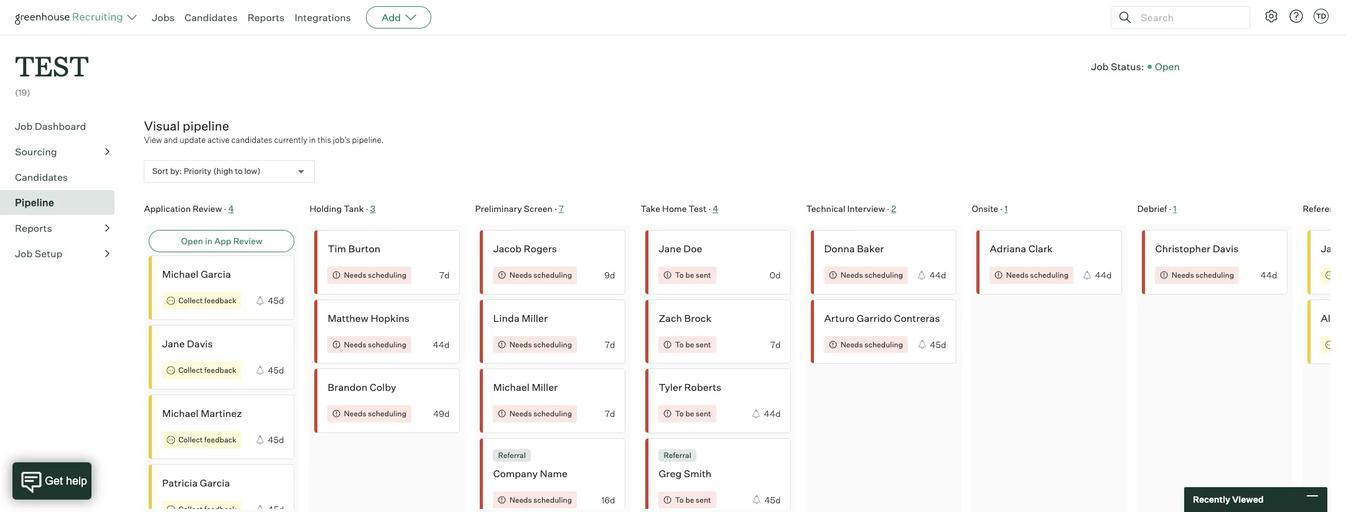 Task type: describe. For each thing, give the bounding box(es) containing it.
update
[[180, 135, 206, 145]]

onsite · 1
[[972, 203, 1008, 214]]

integrations
[[295, 11, 351, 24]]

job for job status:
[[1091, 60, 1109, 73]]

technical
[[806, 203, 846, 214]]

jacob rogers
[[493, 243, 557, 255]]

job setup link
[[15, 246, 110, 261]]

jane doe
[[659, 243, 702, 255]]

sourcing link
[[15, 144, 110, 159]]

open in app review
[[181, 236, 263, 247]]

pipeline
[[183, 118, 229, 134]]

viewed
[[1232, 495, 1264, 506]]

debrief · 1
[[1137, 203, 1177, 214]]

2 4 from the left
[[713, 203, 719, 214]]

debrief
[[1137, 203, 1167, 214]]

1 for adriana clark
[[1005, 203, 1008, 214]]

arturo garrido contreras
[[824, 312, 940, 325]]

smith
[[684, 468, 712, 480]]

michael for michael garcia
[[162, 268, 199, 281]]

collect feedback for martinez
[[178, 436, 236, 445]]

4 · from the left
[[708, 203, 711, 214]]

collect for martinez
[[178, 436, 203, 445]]

michael for michael miller
[[493, 382, 530, 394]]

setup
[[35, 248, 62, 260]]

4 to from the top
[[675, 496, 684, 505]]

needs for jacob
[[510, 271, 532, 280]]

application
[[144, 203, 191, 214]]

alisha
[[1321, 313, 1346, 325]]

doe
[[684, 243, 702, 255]]

job setup
[[15, 248, 62, 260]]

tim
[[328, 243, 346, 255]]

3 · from the left
[[555, 203, 557, 214]]

tim burton
[[328, 243, 380, 255]]

needs scheduling for brandon
[[344, 410, 407, 419]]

preliminary
[[475, 203, 522, 214]]

needs scheduling for linda
[[510, 340, 572, 350]]

scheduling for jacob rogers
[[534, 271, 572, 280]]

christopher
[[1156, 243, 1211, 255]]

greg smith
[[659, 468, 712, 480]]

45d for jane davis
[[268, 366, 284, 376]]

0 horizontal spatial candidates link
[[15, 170, 110, 185]]

this
[[318, 135, 331, 145]]

1 horizontal spatial candidates
[[185, 11, 238, 24]]

scheduling for tim burton
[[368, 271, 407, 280]]

sourcing
[[15, 145, 57, 158]]

needs for tim
[[344, 271, 366, 280]]

recently
[[1193, 495, 1231, 506]]

integrations link
[[295, 11, 351, 24]]

pipeline link
[[15, 195, 110, 210]]

needs for arturo
[[841, 340, 863, 350]]

needs down company
[[510, 496, 532, 505]]

currently
[[274, 135, 307, 145]]

donna
[[824, 243, 855, 255]]

garcia for patricia garcia
[[200, 478, 230, 490]]

needs scheduling down company name
[[510, 496, 572, 505]]

status:
[[1111, 60, 1144, 73]]

needs for michael
[[510, 410, 532, 419]]

45d for michael martinez
[[268, 435, 284, 446]]

davis for christopher davis
[[1213, 243, 1239, 255]]

visual
[[144, 118, 180, 134]]

jane for jane davis
[[162, 338, 185, 351]]

linda
[[493, 312, 520, 325]]

zach
[[659, 312, 682, 325]]

reference c
[[1303, 203, 1346, 214]]

contreras
[[894, 312, 940, 325]]

davis for jane davis
[[187, 338, 213, 351]]

tyler roberts
[[659, 382, 722, 394]]

active
[[208, 135, 230, 145]]

open for open
[[1155, 60, 1180, 73]]

needs scheduling for donna
[[841, 271, 903, 280]]

company name
[[493, 468, 568, 480]]

1 horizontal spatial reports link
[[248, 11, 285, 24]]

(high
[[213, 166, 233, 176]]

job dashboard
[[15, 120, 86, 132]]

michael martinez
[[162, 408, 242, 420]]

job status:
[[1091, 60, 1144, 73]]

greenhouse recruiting image
[[15, 10, 127, 25]]

application review · 4
[[144, 203, 234, 214]]

collect feedback for davis
[[178, 366, 236, 376]]

sent for jane doe
[[696, 271, 711, 280]]

td
[[1316, 12, 1326, 21]]

scheduling for arturo garrido contreras
[[865, 340, 903, 350]]

brock
[[684, 312, 712, 325]]

adriana clark
[[990, 243, 1053, 255]]

9d
[[605, 270, 615, 281]]

patricia
[[162, 478, 198, 490]]

scheduling down name
[[534, 496, 572, 505]]

needs scheduling for adriana
[[1006, 271, 1069, 280]]

tyler
[[659, 382, 682, 394]]

needs for donna
[[841, 271, 863, 280]]

needs for brandon
[[344, 410, 366, 419]]

feedback for davis
[[204, 366, 236, 376]]

test
[[15, 47, 89, 84]]

michael miller
[[493, 382, 558, 394]]

technical interview · 2
[[806, 203, 896, 214]]

company
[[493, 468, 538, 480]]

Search text field
[[1138, 8, 1239, 26]]

to be sent for brock
[[675, 340, 711, 350]]

7d for zach brock
[[771, 340, 781, 350]]

zach brock
[[659, 312, 712, 325]]

by:
[[170, 166, 182, 176]]

take
[[641, 203, 660, 214]]

1 vertical spatial in
[[205, 236, 213, 247]]

be for roberts
[[686, 410, 694, 419]]

linda miller
[[493, 312, 548, 325]]

michael garcia
[[162, 268, 231, 281]]

7 · from the left
[[1169, 203, 1172, 214]]

1 vertical spatial candidates
[[15, 171, 68, 183]]

pipeline.
[[352, 135, 384, 145]]

colby
[[370, 382, 396, 394]]

low)
[[244, 166, 261, 176]]

jane davis
[[162, 338, 213, 351]]

0d
[[770, 270, 781, 281]]

td button
[[1311, 6, 1331, 26]]

brandon colby
[[328, 382, 396, 394]]

4 sent from the top
[[696, 496, 711, 505]]

45d for michael garcia
[[268, 296, 284, 307]]

needs scheduling for matthew
[[344, 340, 407, 350]]

name
[[540, 468, 568, 480]]

to
[[235, 166, 243, 176]]

pipeline
[[15, 196, 54, 209]]

0 horizontal spatial reports link
[[15, 221, 110, 236]]

add button
[[366, 6, 431, 29]]



Task type: vqa. For each thing, say whether or not it's contained in the screenshot.
SCREEN
yes



Task type: locate. For each thing, give the bounding box(es) containing it.
miller for michael miller
[[532, 382, 558, 394]]

to down tyler
[[675, 410, 684, 419]]

in left "this"
[[309, 135, 316, 145]]

needs scheduling for michael
[[510, 410, 572, 419]]

be
[[686, 271, 694, 280], [686, 340, 694, 350], [686, 410, 694, 419], [686, 496, 694, 505]]

4
[[228, 203, 234, 214], [713, 203, 719, 214]]

be down doe
[[686, 271, 694, 280]]

44d for donna baker
[[930, 270, 946, 281]]

3
[[370, 203, 375, 214]]

to for zach
[[675, 340, 684, 350]]

sent
[[696, 271, 711, 280], [696, 340, 711, 350], [696, 410, 711, 419], [696, 496, 711, 505]]

3 to be sent from the top
[[675, 410, 711, 419]]

1 referral from the left
[[498, 451, 526, 460]]

needs for matthew
[[344, 340, 366, 350]]

job's
[[333, 135, 350, 145]]

be for doe
[[686, 271, 694, 280]]

16d
[[602, 495, 615, 506]]

· left 3
[[366, 203, 368, 214]]

holding tank · 3
[[310, 203, 375, 214]]

0 horizontal spatial review
[[193, 203, 222, 214]]

1 horizontal spatial review
[[233, 236, 263, 247]]

1 horizontal spatial open
[[1155, 60, 1180, 73]]

1 vertical spatial michael
[[493, 382, 530, 394]]

add
[[382, 11, 401, 24]]

needs down 'christopher'
[[1172, 271, 1194, 280]]

scheduling down baker
[[865, 271, 903, 280]]

4 to be sent from the top
[[675, 496, 711, 505]]

0 horizontal spatial referral
[[498, 451, 526, 460]]

tank
[[344, 203, 364, 214]]

1 horizontal spatial reports
[[248, 11, 285, 24]]

needs scheduling down baker
[[841, 271, 903, 280]]

take home test · 4
[[641, 203, 719, 214]]

reports link down "pipeline" link
[[15, 221, 110, 236]]

needs down the jacob rogers
[[510, 271, 532, 280]]

0 horizontal spatial open
[[181, 236, 203, 247]]

needs scheduling
[[344, 271, 407, 280], [510, 271, 572, 280], [841, 271, 903, 280], [1006, 271, 1069, 280], [1172, 271, 1234, 280], [344, 340, 407, 350], [510, 340, 572, 350], [841, 340, 903, 350], [344, 410, 407, 419], [510, 410, 572, 419], [510, 496, 572, 505]]

sort
[[152, 166, 168, 176]]

1
[[1005, 203, 1008, 214], [1174, 203, 1177, 214]]

scheduling for matthew hopkins
[[368, 340, 407, 350]]

to be sent for roberts
[[675, 410, 711, 419]]

feedback for martinez
[[204, 436, 236, 445]]

· left 2
[[887, 203, 890, 214]]

to be sent down doe
[[675, 271, 711, 280]]

home
[[662, 203, 687, 214]]

1 vertical spatial job
[[15, 120, 33, 132]]

1 horizontal spatial candidates link
[[185, 11, 238, 24]]

0 vertical spatial candidates link
[[185, 11, 238, 24]]

hopkins
[[371, 312, 410, 325]]

needs down michael miller
[[510, 410, 532, 419]]

0 vertical spatial feedback
[[204, 297, 236, 306]]

collect for garcia
[[178, 297, 203, 306]]

job dashboard link
[[15, 119, 110, 134]]

sent down brock
[[696, 340, 711, 350]]

1 1 from the left
[[1005, 203, 1008, 214]]

0 horizontal spatial davis
[[187, 338, 213, 351]]

1 feedback from the top
[[204, 297, 236, 306]]

scheduling down michael miller
[[534, 410, 572, 419]]

reports down pipeline
[[15, 222, 52, 234]]

0 vertical spatial collect
[[178, 297, 203, 306]]

arturo
[[824, 312, 855, 325]]

needs scheduling down the linda miller
[[510, 340, 572, 350]]

garcia down open in app review link
[[201, 268, 231, 281]]

open for open in app review
[[181, 236, 203, 247]]

0 vertical spatial in
[[309, 135, 316, 145]]

2 1 from the left
[[1174, 203, 1177, 214]]

3 sent from the top
[[696, 410, 711, 419]]

needs scheduling down burton at the top of the page
[[344, 271, 407, 280]]

7d for tim burton
[[439, 270, 450, 281]]

to for tyler
[[675, 410, 684, 419]]

candidates link down the sourcing link
[[15, 170, 110, 185]]

sent down roberts
[[696, 410, 711, 419]]

2 sent from the top
[[696, 340, 711, 350]]

0 vertical spatial review
[[193, 203, 222, 214]]

onsite
[[972, 203, 998, 214]]

needs scheduling for christopher
[[1172, 271, 1234, 280]]

holding
[[310, 203, 342, 214]]

2 vertical spatial michael
[[162, 408, 199, 420]]

candidates link right jobs link
[[185, 11, 238, 24]]

matthew hopkins
[[328, 312, 410, 325]]

0 horizontal spatial jane
[[162, 338, 185, 351]]

1 right onsite
[[1005, 203, 1008, 214]]

scheduling for linda miller
[[534, 340, 572, 350]]

· right onsite
[[1000, 203, 1003, 214]]

be for brock
[[686, 340, 694, 350]]

be down zach brock
[[686, 340, 694, 350]]

1 horizontal spatial in
[[309, 135, 316, 145]]

scheduling for michael miller
[[534, 410, 572, 419]]

visual pipeline view and update active candidates currently in this job's pipeline.
[[144, 118, 384, 145]]

4 right test at the top right of page
[[713, 203, 719, 214]]

1 vertical spatial reports
[[15, 222, 52, 234]]

scheduling for christopher davis
[[1196, 271, 1234, 280]]

to be sent down the tyler roberts
[[675, 410, 711, 419]]

4 be from the top
[[686, 496, 694, 505]]

7d for linda miller
[[605, 340, 615, 350]]

44d for adriana clark
[[1095, 270, 1112, 281]]

3 feedback from the top
[[204, 436, 236, 445]]

collect for davis
[[178, 366, 203, 376]]

scheduling down "colby"
[[368, 410, 407, 419]]

45d
[[268, 296, 284, 307], [930, 340, 946, 350], [268, 366, 284, 376], [268, 435, 284, 446], [765, 495, 781, 506]]

·
[[224, 203, 226, 214], [366, 203, 368, 214], [555, 203, 557, 214], [708, 203, 711, 214], [887, 203, 890, 214], [1000, 203, 1003, 214], [1169, 203, 1172, 214]]

1 horizontal spatial jane
[[659, 243, 681, 255]]

3 collect from the top
[[178, 436, 203, 445]]

scheduling down hopkins at the left bottom of page
[[368, 340, 407, 350]]

jane for jane doe
[[659, 243, 681, 255]]

martinez
[[201, 408, 242, 420]]

and
[[164, 135, 178, 145]]

needs for linda
[[510, 340, 532, 350]]

job left status:
[[1091, 60, 1109, 73]]

needs scheduling down michael miller
[[510, 410, 572, 419]]

scheduling for donna baker
[[865, 271, 903, 280]]

adriana
[[990, 243, 1027, 255]]

sort by: priority (high to low)
[[152, 166, 261, 176]]

1 for christopher davis
[[1174, 203, 1177, 214]]

sent down doe
[[696, 271, 711, 280]]

0 vertical spatial reports
[[248, 11, 285, 24]]

needs
[[344, 271, 366, 280], [510, 271, 532, 280], [841, 271, 863, 280], [1006, 271, 1029, 280], [1172, 271, 1194, 280], [344, 340, 366, 350], [510, 340, 532, 350], [841, 340, 863, 350], [344, 410, 366, 419], [510, 410, 532, 419], [510, 496, 532, 505]]

test link
[[15, 35, 89, 87]]

referral for greg
[[664, 451, 691, 460]]

review
[[193, 203, 222, 214], [233, 236, 263, 247]]

christopher davis
[[1156, 243, 1239, 255]]

recently viewed
[[1193, 495, 1264, 506]]

needs scheduling down "garrido" on the bottom
[[841, 340, 903, 350]]

3 be from the top
[[686, 410, 694, 419]]

preliminary screen · 7
[[475, 203, 564, 214]]

needs down arturo
[[841, 340, 863, 350]]

44d for tyler roberts
[[764, 409, 781, 420]]

patricia garcia
[[162, 478, 230, 490]]

1 to from the top
[[675, 271, 684, 280]]

collect feedback down the michael martinez
[[178, 436, 236, 445]]

1 to be sent from the top
[[675, 271, 711, 280]]

referral up company
[[498, 451, 526, 460]]

review up 'open in app review'
[[193, 203, 222, 214]]

1 vertical spatial jane
[[162, 338, 185, 351]]

2 to from the top
[[675, 340, 684, 350]]

2 be from the top
[[686, 340, 694, 350]]

scheduling for adriana clark
[[1030, 271, 1069, 280]]

needs scheduling for arturo
[[841, 340, 903, 350]]

1 vertical spatial miller
[[532, 382, 558, 394]]

49d
[[433, 409, 450, 420]]

1 vertical spatial open
[[181, 236, 203, 247]]

open right status:
[[1155, 60, 1180, 73]]

1 · from the left
[[224, 203, 226, 214]]

job for job dashboard
[[15, 120, 33, 132]]

to for jane
[[675, 271, 684, 280]]

collect feedback down michael garcia
[[178, 297, 236, 306]]

candidates down sourcing
[[15, 171, 68, 183]]

screen
[[524, 203, 553, 214]]

7d for michael miller
[[605, 409, 615, 420]]

1 right debrief
[[1174, 203, 1177, 214]]

6 · from the left
[[1000, 203, 1003, 214]]

needs down donna baker on the right
[[841, 271, 863, 280]]

sent for tyler roberts
[[696, 410, 711, 419]]

scheduling down 'christopher davis'
[[1196, 271, 1234, 280]]

in inside visual pipeline view and update active candidates currently in this job's pipeline.
[[309, 135, 316, 145]]

feedback down michael garcia
[[204, 297, 236, 306]]

garcia for michael garcia
[[201, 268, 231, 281]]

open left app
[[181, 236, 203, 247]]

needs scheduling down the matthew hopkins
[[344, 340, 407, 350]]

in left app
[[205, 236, 213, 247]]

scheduling down rogers
[[534, 271, 572, 280]]

needs down the brandon colby
[[344, 410, 366, 419]]

2 collect from the top
[[178, 366, 203, 376]]

reports left integrations
[[248, 11, 285, 24]]

reports link left integrations
[[248, 11, 285, 24]]

45d for arturo garrido contreras
[[930, 340, 946, 350]]

scheduling down burton at the top of the page
[[368, 271, 407, 280]]

referral up greg on the bottom of page
[[664, 451, 691, 460]]

garcia
[[201, 268, 231, 281], [200, 478, 230, 490]]

feedback
[[204, 297, 236, 306], [204, 366, 236, 376], [204, 436, 236, 445]]

2 vertical spatial feedback
[[204, 436, 236, 445]]

jacob
[[493, 243, 522, 255]]

1 vertical spatial feedback
[[204, 366, 236, 376]]

0 vertical spatial miller
[[522, 312, 548, 325]]

greg
[[659, 468, 682, 480]]

4 up app
[[228, 203, 234, 214]]

0 vertical spatial candidates
[[185, 11, 238, 24]]

needs down adriana clark
[[1006, 271, 1029, 280]]

alisha button
[[1308, 300, 1346, 365], [1308, 300, 1346, 365]]

· right test at the top right of page
[[708, 203, 711, 214]]

collect feedback for garcia
[[178, 297, 236, 306]]

to
[[675, 271, 684, 280], [675, 340, 684, 350], [675, 410, 684, 419], [675, 496, 684, 505]]

reference c link
[[1303, 203, 1346, 215]]

5 · from the left
[[887, 203, 890, 214]]

needs scheduling for tim
[[344, 271, 407, 280]]

0 vertical spatial michael
[[162, 268, 199, 281]]

1 horizontal spatial 4
[[713, 203, 719, 214]]

needs scheduling down rogers
[[510, 271, 572, 280]]

scheduling down the "arturo garrido contreras"
[[865, 340, 903, 350]]

dashboard
[[35, 120, 86, 132]]

reports link
[[248, 11, 285, 24], [15, 221, 110, 236]]

1 vertical spatial davis
[[187, 338, 213, 351]]

to be sent for doe
[[675, 271, 711, 280]]

be down the greg smith
[[686, 496, 694, 505]]

1 be from the top
[[686, 271, 694, 280]]

collect feedback down the jane davis
[[178, 366, 236, 376]]

needs down the linda miller
[[510, 340, 532, 350]]

1 vertical spatial candidates link
[[15, 170, 110, 185]]

0 vertical spatial garcia
[[201, 268, 231, 281]]

0 horizontal spatial reports
[[15, 222, 52, 234]]

0 vertical spatial collect feedback
[[178, 297, 236, 306]]

· right debrief
[[1169, 203, 1172, 214]]

baker
[[857, 243, 884, 255]]

1 horizontal spatial 1
[[1174, 203, 1177, 214]]

sent down smith in the bottom of the page
[[696, 496, 711, 505]]

3 collect feedback from the top
[[178, 436, 236, 445]]

needs for adriana
[[1006, 271, 1029, 280]]

collect down the michael martinez
[[178, 436, 203, 445]]

brandon
[[328, 382, 368, 394]]

2 referral from the left
[[664, 451, 691, 460]]

needs down matthew
[[344, 340, 366, 350]]

0 horizontal spatial 1
[[1005, 203, 1008, 214]]

job up sourcing
[[15, 120, 33, 132]]

candidates link
[[185, 11, 238, 24], [15, 170, 110, 185]]

2 feedback from the top
[[204, 366, 236, 376]]

test
[[689, 203, 707, 214]]

2 vertical spatial collect
[[178, 436, 203, 445]]

2 vertical spatial job
[[15, 248, 33, 260]]

scheduling down clark
[[1030, 271, 1069, 280]]

2 collect feedback from the top
[[178, 366, 236, 376]]

(19)
[[15, 87, 30, 98]]

donna baker
[[824, 243, 884, 255]]

feedback for garcia
[[204, 297, 236, 306]]

0 vertical spatial reports link
[[248, 11, 285, 24]]

0 vertical spatial jane
[[659, 243, 681, 255]]

1 horizontal spatial referral
[[664, 451, 691, 460]]

to down the greg smith
[[675, 496, 684, 505]]

0 vertical spatial open
[[1155, 60, 1180, 73]]

needs down tim burton
[[344, 271, 366, 280]]

collect down michael garcia
[[178, 297, 203, 306]]

· up app
[[224, 203, 226, 214]]

jobs link
[[152, 11, 175, 24]]

needs for christopher
[[1172, 271, 1194, 280]]

garcia right patricia
[[200, 478, 230, 490]]

to be sent down smith in the bottom of the page
[[675, 496, 711, 505]]

0 horizontal spatial in
[[205, 236, 213, 247]]

michael
[[162, 268, 199, 281], [493, 382, 530, 394], [162, 408, 199, 420]]

1 vertical spatial collect feedback
[[178, 366, 236, 376]]

0 vertical spatial davis
[[1213, 243, 1239, 255]]

1 horizontal spatial davis
[[1213, 243, 1239, 255]]

sent for zach brock
[[696, 340, 711, 350]]

to down jane doe
[[675, 271, 684, 280]]

1 vertical spatial reports link
[[15, 221, 110, 236]]

miller for linda miller
[[522, 312, 548, 325]]

3 to from the top
[[675, 410, 684, 419]]

needs scheduling down "colby"
[[344, 410, 407, 419]]

open in app review link
[[149, 230, 295, 253]]

be down the tyler roberts
[[686, 410, 694, 419]]

rogers
[[524, 243, 557, 255]]

2
[[891, 203, 896, 214]]

· left 7
[[555, 203, 557, 214]]

app
[[214, 236, 231, 247]]

clark
[[1029, 243, 1053, 255]]

job left setup
[[15, 248, 33, 260]]

needs scheduling down 'christopher davis'
[[1172, 271, 1234, 280]]

1 collect feedback from the top
[[178, 297, 236, 306]]

2 vertical spatial collect feedback
[[178, 436, 236, 445]]

davis
[[1213, 243, 1239, 255], [187, 338, 213, 351]]

1 sent from the top
[[696, 271, 711, 280]]

0 vertical spatial job
[[1091, 60, 1109, 73]]

1 vertical spatial review
[[233, 236, 263, 247]]

configure image
[[1264, 9, 1279, 24]]

jame
[[1321, 243, 1346, 255]]

michael for michael martinez
[[162, 408, 199, 420]]

1 vertical spatial garcia
[[200, 478, 230, 490]]

0 horizontal spatial 4
[[228, 203, 234, 214]]

1 vertical spatial collect
[[178, 366, 203, 376]]

jobs
[[152, 11, 175, 24]]

candidates right jobs link
[[185, 11, 238, 24]]

to down zach brock
[[675, 340, 684, 350]]

needs scheduling down clark
[[1006, 271, 1069, 280]]

job for job setup
[[15, 248, 33, 260]]

0 horizontal spatial candidates
[[15, 171, 68, 183]]

1 4 from the left
[[228, 203, 234, 214]]

collect down the jane davis
[[178, 366, 203, 376]]

to be sent down brock
[[675, 340, 711, 350]]

1 collect from the top
[[178, 297, 203, 306]]

feedback down martinez
[[204, 436, 236, 445]]

needs scheduling for jacob
[[510, 271, 572, 280]]

2 to be sent from the top
[[675, 340, 711, 350]]

2 · from the left
[[366, 203, 368, 214]]

referral for company
[[498, 451, 526, 460]]

review right app
[[233, 236, 263, 247]]

scheduling down the linda miller
[[534, 340, 572, 350]]

scheduling for brandon colby
[[368, 410, 407, 419]]

feedback down the jane davis
[[204, 366, 236, 376]]



